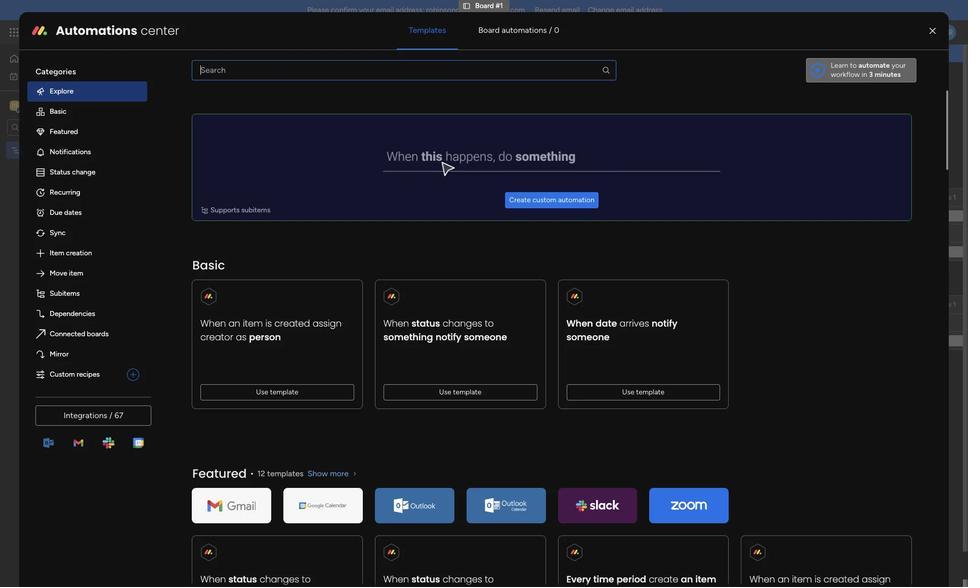 Task type: vqa. For each thing, say whether or not it's contained in the screenshot.
Employee in List Box
no



Task type: describe. For each thing, give the bounding box(es) containing it.
2 horizontal spatial an
[[778, 573, 790, 586]]

0 horizontal spatial as
[[236, 331, 247, 344]]

address:
[[396, 6, 424, 15]]

change
[[72, 168, 95, 177]]

table inside table button
[[218, 112, 235, 121]]

show
[[308, 469, 328, 479]]

0 horizontal spatial an
[[229, 317, 240, 330]]

plans
[[191, 28, 208, 36]]

1 vertical spatial featured
[[192, 466, 247, 482]]

due
[[50, 209, 62, 217]]

create
[[510, 196, 531, 204]]

integrations / 67
[[64, 411, 123, 421]]

dapulse integrations image
[[766, 113, 773, 121]]

web
[[580, 49, 595, 58]]

integrations / 67 button
[[36, 406, 151, 426]]

Search for a column type search field
[[192, 60, 617, 80]]

new project button
[[153, 136, 201, 152]]

item inside option
[[69, 269, 83, 278]]

new project
[[157, 139, 197, 148]]

search image
[[602, 66, 611, 75]]

change email address link
[[588, 6, 663, 15]]

greg robinson image
[[940, 24, 956, 40]]

2 notes from the top
[[579, 300, 599, 309]]

minutes for 3
[[875, 70, 901, 79]]

1 horizontal spatial 3
[[869, 70, 873, 79]]

0 horizontal spatial created
[[275, 317, 310, 330]]

person
[[249, 331, 281, 344]]

create custom automation button
[[505, 192, 599, 209]]

someone inside when status changes   to something notify someone
[[464, 331, 507, 344]]

due dates
[[50, 209, 82, 217]]

0 vertical spatial is
[[485, 49, 490, 58]]

0 horizontal spatial your
[[359, 6, 374, 15]]

templates button
[[397, 18, 458, 43]]

dates
[[64, 209, 82, 217]]

1 horizontal spatial created
[[824, 573, 860, 586]]

my work button
[[6, 68, 109, 84]]

to-do
[[174, 172, 203, 184]]

visible
[[492, 49, 515, 58]]

dependencies option
[[27, 304, 147, 324]]

Files field
[[721, 299, 740, 311]]

notifications option
[[27, 142, 147, 162]]

1 when status changes   to from the left
[[201, 573, 311, 586]]

main workspace
[[23, 100, 83, 110]]

when inside when date arrives notify someone
[[567, 317, 593, 330]]

show board description image
[[232, 76, 244, 87]]

new for new project
[[157, 139, 172, 148]]

period
[[617, 573, 647, 586]]

calendar
[[250, 112, 278, 121]]

more
[[330, 469, 349, 479]]

see plans button
[[163, 25, 212, 40]]

arrives
[[620, 317, 649, 330]]

table button
[[210, 109, 242, 125]]

2 horizontal spatial is
[[815, 573, 821, 586]]

automation
[[558, 196, 595, 204]]

1 for 2nd timeline 1 field from the bottom
[[953, 193, 956, 202]]

1 horizontal spatial board #1
[[154, 70, 225, 93]]

board up the board automations / 0
[[475, 2, 494, 10]]

automations center
[[56, 22, 179, 39]]

new for new group
[[174, 279, 194, 292]]

timeline for 2nd timeline 1 field from the bottom
[[925, 193, 952, 202]]

shareable
[[620, 49, 655, 58]]

0 vertical spatial when an item is created   assign creator as
[[201, 317, 342, 344]]

when status changes   to something notify someone
[[384, 317, 507, 344]]

add new group
[[173, 372, 222, 381]]

show more link
[[308, 469, 359, 479]]

template for person
[[270, 388, 299, 397]]

1 vertical spatial basic
[[192, 257, 225, 274]]

your workflow in
[[831, 61, 906, 79]]

please
[[307, 6, 329, 15]]

categories
[[36, 67, 76, 76]]

custom
[[50, 371, 75, 379]]

email for change email address
[[616, 6, 634, 15]]

minutes for 14
[[870, 212, 894, 220]]

0
[[554, 25, 559, 35]]

group
[[203, 372, 222, 381]]

home image
[[9, 54, 19, 64]]

$500
[[652, 212, 668, 220]]

To-do field
[[172, 172, 205, 185]]

1 vertical spatial 3
[[216, 212, 220, 220]]

connected
[[50, 330, 85, 339]]

status change
[[50, 168, 95, 177]]

custom recipes option
[[27, 365, 123, 385]]

Search in workspace field
[[21, 121, 85, 133]]

timeline for 1st timeline 1 field from the bottom
[[925, 300, 952, 309]]

someone inside when date arrives notify someone
[[567, 331, 610, 344]]

the
[[566, 49, 578, 58]]

automate
[[883, 113, 915, 121]]

new group
[[174, 279, 225, 292]]

show more
[[308, 469, 349, 479]]

nov
[[437, 212, 449, 220]]

/ for integrations / 67
[[109, 411, 112, 421]]

my
[[22, 72, 32, 80]]

New Group field
[[172, 279, 228, 292]]

status inside when status changes   to something notify someone
[[412, 317, 440, 330]]

something
[[384, 331, 433, 344]]

resend email link
[[535, 6, 580, 15]]

create
[[649, 573, 679, 586]]

custom
[[533, 196, 557, 204]]

creation
[[66, 249, 92, 258]]

item creation
[[50, 249, 92, 258]]

23
[[451, 212, 458, 220]]

workspace
[[43, 100, 83, 110]]

1 horizontal spatial as
[[785, 587, 796, 588]]

status change option
[[27, 162, 147, 183]]

12
[[258, 469, 265, 479]]

calendar button
[[242, 109, 286, 125]]

activity
[[830, 77, 854, 86]]

to-
[[174, 172, 191, 184]]

1 vertical spatial project
[[191, 212, 214, 220]]

template for date
[[636, 388, 665, 397]]

67
[[114, 411, 123, 421]]

integrations
[[64, 411, 107, 421]]

my work
[[22, 72, 49, 80]]

0 horizontal spatial is
[[266, 317, 272, 330]]

1 horizontal spatial an
[[681, 573, 693, 586]]

board #1 list box
[[0, 140, 129, 296]]

nov 23
[[437, 212, 458, 220]]

add new group button
[[154, 369, 226, 385]]

with
[[597, 49, 612, 58]]

custom recipes
[[50, 371, 100, 379]]

2 notes field from the top
[[577, 299, 601, 311]]

integrate
[[777, 113, 807, 121]]

do
[[191, 172, 203, 184]]

0 horizontal spatial assign
[[313, 317, 342, 330]]

group
[[196, 279, 225, 292]]

14 minutes ago
[[862, 212, 906, 220]]

item creation option
[[27, 243, 147, 264]]

/ for invite / 1
[[916, 77, 919, 86]]



Task type: locate. For each thing, give the bounding box(es) containing it.
notes field up date
[[577, 299, 601, 311]]

0 vertical spatial notes
[[579, 193, 599, 202]]

0 vertical spatial 1
[[920, 77, 923, 86]]

date
[[596, 317, 617, 330]]

main up new project
[[169, 112, 184, 121]]

use template button for status
[[384, 385, 537, 401]]

#1 up the board automations / 0
[[496, 2, 503, 10]]

0 horizontal spatial /
[[109, 411, 112, 421]]

2 template from the left
[[453, 388, 482, 397]]

workspace image
[[10, 100, 20, 111]]

notify inside when status changes   to something notify someone
[[436, 331, 462, 344]]

1 horizontal spatial template
[[453, 388, 482, 397]]

use
[[256, 388, 268, 397], [439, 388, 452, 397], [622, 388, 635, 397]]

monday
[[45, 26, 80, 38]]

#1 left show board description image at the left of the page
[[205, 70, 225, 93]]

/ inside 'button'
[[916, 77, 919, 86]]

2 vertical spatial 1
[[953, 300, 956, 309]]

new down main table button
[[157, 139, 172, 148]]

2 horizontal spatial board #1
[[475, 2, 503, 10]]

2 when status changes   to from the left
[[384, 573, 494, 586]]

2 horizontal spatial #1
[[496, 2, 503, 10]]

2 horizontal spatial use template button
[[567, 385, 721, 401]]

#1 down search in workspace field
[[44, 146, 52, 155]]

1 email from the left
[[376, 6, 394, 15]]

/ left the 0
[[549, 25, 552, 35]]

template for status
[[453, 388, 482, 397]]

featured left 12
[[192, 466, 247, 482]]

2 vertical spatial #1
[[44, 146, 52, 155]]

add view image
[[292, 113, 296, 121]]

autopilot image
[[870, 110, 879, 123]]

m
[[12, 101, 18, 110]]

recipes
[[77, 371, 100, 379]]

owner
[[368, 300, 390, 309]]

1 vertical spatial notes field
[[577, 299, 601, 311]]

when status changes   to
[[201, 573, 311, 586], [384, 573, 494, 586]]

subitems option
[[27, 284, 147, 304]]

automations
[[56, 22, 137, 39]]

is
[[485, 49, 490, 58], [266, 317, 272, 330], [815, 573, 821, 586]]

robinsongreg175@gmail.com
[[426, 6, 525, 15]]

2 horizontal spatial /
[[916, 77, 919, 86]]

to inside when status changes   to something notify someone
[[485, 317, 494, 330]]

template
[[270, 388, 299, 397], [453, 388, 482, 397], [636, 388, 665, 397]]

featured option
[[27, 122, 147, 142]]

timeline 1 for 2nd timeline 1 field from the bottom
[[925, 193, 956, 202]]

0 vertical spatial basic
[[50, 107, 66, 116]]

0 horizontal spatial use
[[256, 388, 268, 397]]

supports
[[211, 206, 240, 215]]

board inside "button"
[[479, 25, 500, 35]]

1 vertical spatial work
[[34, 72, 49, 80]]

main right the workspace 'icon'
[[23, 100, 41, 110]]

1 inside 'button'
[[920, 77, 923, 86]]

1 horizontal spatial use
[[439, 388, 452, 397]]

workspace selection element
[[10, 99, 85, 113]]

main table
[[169, 112, 203, 121]]

ago
[[895, 212, 906, 220]]

minutes right 14
[[870, 212, 894, 220]]

1 horizontal spatial when an item is created   assign creator as
[[750, 573, 891, 588]]

categories list box
[[27, 58, 156, 385]]

explore option
[[27, 81, 147, 102]]

0 vertical spatial work
[[82, 26, 100, 38]]

0 vertical spatial /
[[549, 25, 552, 35]]

project
[[174, 139, 197, 148], [191, 212, 214, 220]]

resend email
[[535, 6, 580, 15]]

board down robinsongreg175@gmail.com
[[479, 25, 500, 35]]

0 vertical spatial notify
[[652, 317, 678, 330]]

1 vertical spatial board #1
[[154, 70, 225, 93]]

resend
[[535, 6, 560, 15]]

main table button
[[153, 109, 210, 125]]

new inside button
[[157, 139, 172, 148]]

0 horizontal spatial use template button
[[201, 385, 354, 401]]

work right my
[[34, 72, 49, 80]]

1 use template from the left
[[256, 388, 299, 397]]

new
[[157, 139, 172, 148], [174, 279, 194, 292]]

1 use from the left
[[256, 388, 268, 397]]

option
[[0, 141, 129, 143]]

0 vertical spatial notes field
[[577, 192, 601, 203]]

board
[[462, 49, 483, 58]]

Notes field
[[577, 192, 601, 203], [577, 299, 601, 311]]

/ inside "button"
[[549, 25, 552, 35]]

status
[[412, 317, 440, 330], [229, 573, 257, 586], [412, 573, 440, 586]]

1 vertical spatial main
[[169, 112, 184, 121]]

1 horizontal spatial assign
[[862, 573, 891, 586]]

table left table button
[[186, 112, 203, 121]]

1 use template button from the left
[[201, 385, 354, 401]]

board #1 inside list box
[[24, 146, 52, 155]]

notify right arrives on the right bottom of page
[[652, 317, 678, 330]]

2 timeline 1 from the top
[[925, 300, 956, 309]]

please confirm your email address: robinsongreg175@gmail.com
[[307, 6, 525, 15]]

use for status
[[439, 388, 452, 397]]

0 vertical spatial created
[[275, 317, 310, 330]]

board down search in workspace field
[[24, 146, 42, 155]]

automate
[[859, 61, 890, 70]]

dependencies
[[50, 310, 95, 318]]

0 horizontal spatial email
[[376, 6, 394, 15]]

use template button for date
[[567, 385, 721, 401]]

other
[[580, 213, 597, 220]]

0 vertical spatial new
[[157, 139, 172, 148]]

email
[[376, 6, 394, 15], [562, 6, 580, 15], [616, 6, 634, 15]]

see
[[177, 28, 189, 36]]

2 horizontal spatial use template
[[622, 388, 665, 397]]

2 vertical spatial is
[[815, 573, 821, 586]]

work right monday
[[82, 26, 100, 38]]

0 vertical spatial main
[[23, 100, 41, 110]]

an
[[229, 317, 240, 330], [681, 573, 693, 586], [778, 573, 790, 586]]

project 3
[[191, 212, 220, 220]]

board up main table button
[[154, 70, 201, 93]]

1 table from the left
[[186, 112, 203, 121]]

this
[[446, 49, 460, 58]]

mirror option
[[27, 345, 147, 365]]

use template button
[[201, 385, 354, 401], [384, 385, 537, 401], [567, 385, 721, 401]]

2 table from the left
[[218, 112, 235, 121]]

1 someone from the left
[[464, 331, 507, 344]]

0 horizontal spatial use template
[[256, 388, 299, 397]]

0 horizontal spatial table
[[186, 112, 203, 121]]

basic up group
[[192, 257, 225, 274]]

notify
[[652, 317, 678, 330], [436, 331, 462, 344]]

None search field
[[192, 60, 617, 80]]

1 horizontal spatial table
[[218, 112, 235, 121]]

Priority field
[[504, 192, 532, 203]]

0 horizontal spatial when an item is created   assign creator as
[[201, 317, 342, 344]]

email left address:
[[376, 6, 394, 15]]

3 left subitems
[[216, 212, 220, 220]]

1 vertical spatial your
[[892, 61, 906, 70]]

time
[[594, 573, 615, 586]]

0 vertical spatial board #1
[[475, 2, 503, 10]]

table down show board description image at the left of the page
[[218, 112, 235, 121]]

1 horizontal spatial #1
[[205, 70, 225, 93]]

/ right invite
[[916, 77, 919, 86]]

due dates option
[[27, 203, 147, 223]]

basic option
[[27, 102, 147, 122]]

categories heading
[[27, 58, 147, 81]]

notify inside when date arrives notify someone
[[652, 317, 678, 330]]

timeline 1 for 1st timeline 1 field from the bottom
[[925, 300, 956, 309]]

0 horizontal spatial template
[[270, 388, 299, 397]]

move item option
[[27, 264, 147, 284]]

1 horizontal spatial work
[[82, 26, 100, 38]]

1 vertical spatial is
[[266, 317, 272, 330]]

0 vertical spatial timeline 1
[[925, 193, 956, 202]]

create custom automation
[[510, 196, 595, 204]]

use for date
[[622, 388, 635, 397]]

board
[[475, 2, 494, 10], [479, 25, 500, 35], [154, 70, 201, 93], [24, 146, 42, 155]]

featured up the notifications
[[50, 128, 78, 136]]

0 vertical spatial project
[[174, 139, 197, 148]]

invite / 1
[[896, 77, 923, 86]]

1 vertical spatial notify
[[436, 331, 462, 344]]

work inside button
[[34, 72, 49, 80]]

this  board is visible to anyone on the web with a shareable link
[[446, 49, 668, 58]]

1 vertical spatial when an item is created   assign creator as
[[750, 573, 891, 588]]

invite
[[896, 77, 914, 86]]

in
[[862, 70, 868, 79]]

subitems
[[50, 290, 80, 298]]

every time period create an item
[[567, 573, 717, 586]]

your inside 'your workflow in'
[[892, 61, 906, 70]]

1 vertical spatial #1
[[205, 70, 225, 93]]

14
[[862, 212, 869, 220]]

learn
[[831, 61, 849, 70]]

1 timeline 1 field from the top
[[923, 192, 959, 203]]

2 use template from the left
[[439, 388, 482, 397]]

board #1 up the board automations / 0
[[475, 2, 503, 10]]

your
[[359, 6, 374, 15], [892, 61, 906, 70]]

2 vertical spatial /
[[109, 411, 112, 421]]

1 vertical spatial timeline
[[925, 300, 952, 309]]

someone
[[464, 331, 507, 344], [567, 331, 610, 344]]

1 horizontal spatial /
[[549, 25, 552, 35]]

3 use template from the left
[[622, 388, 665, 397]]

0 horizontal spatial new
[[157, 139, 172, 148]]

when inside when status changes   to something notify someone
[[384, 317, 409, 330]]

2 someone from the left
[[567, 331, 610, 344]]

2 use from the left
[[439, 388, 452, 397]]

0 vertical spatial as
[[236, 331, 247, 344]]

3 use template button from the left
[[567, 385, 721, 401]]

0 vertical spatial your
[[359, 6, 374, 15]]

1 horizontal spatial email
[[562, 6, 580, 15]]

1 for 1st timeline 1 field from the bottom
[[953, 300, 956, 309]]

connected boards option
[[27, 324, 147, 345]]

notes up other
[[579, 193, 599, 202]]

files
[[724, 300, 738, 309]]

#1 inside list box
[[44, 146, 52, 155]]

featured inside "option"
[[50, 128, 78, 136]]

1 vertical spatial as
[[785, 587, 796, 588]]

use template for status
[[439, 388, 482, 397]]

email right 'resend'
[[562, 6, 580, 15]]

1 horizontal spatial your
[[892, 61, 906, 70]]

Owner field
[[366, 299, 392, 311]]

3 template from the left
[[636, 388, 665, 397]]

every
[[567, 573, 591, 586]]

add to favorites image
[[249, 76, 259, 86]]

main for main workspace
[[23, 100, 41, 110]]

main for main table
[[169, 112, 184, 121]]

use for person
[[256, 388, 268, 397]]

1 vertical spatial 1
[[953, 193, 956, 202]]

#1
[[496, 2, 503, 10], [205, 70, 225, 93], [44, 146, 52, 155]]

item
[[50, 249, 64, 258]]

change email address
[[588, 6, 663, 15]]

sync option
[[27, 223, 147, 243]]

1 vertical spatial timeline 1 field
[[923, 299, 959, 311]]

project down main table button
[[174, 139, 197, 148]]

1 horizontal spatial basic
[[192, 257, 225, 274]]

notes field up other
[[577, 192, 601, 203]]

supports subitems
[[211, 206, 271, 215]]

1 notes from the top
[[579, 193, 599, 202]]

changes inside when status changes   to something notify someone
[[443, 317, 482, 330]]

table inside main table button
[[186, 112, 203, 121]]

on
[[555, 49, 564, 58]]

your up invite / 1 'button' at the right top
[[892, 61, 906, 70]]

0 vertical spatial creator
[[201, 331, 233, 344]]

notifications
[[50, 148, 91, 156]]

monday work management
[[45, 26, 157, 38]]

project down do on the top of page
[[191, 212, 214, 220]]

email right change
[[616, 6, 634, 15]]

use template for person
[[256, 388, 299, 397]]

when an item is created   assign creator as
[[201, 317, 342, 344], [750, 573, 891, 588]]

0 horizontal spatial someone
[[464, 331, 507, 344]]

0 horizontal spatial creator
[[201, 331, 233, 344]]

your right confirm
[[359, 6, 374, 15]]

0 horizontal spatial board #1
[[24, 146, 52, 155]]

basic
[[50, 107, 66, 116], [192, 257, 225, 274]]

use template for date
[[622, 388, 665, 397]]

2 horizontal spatial email
[[616, 6, 634, 15]]

status
[[50, 168, 70, 177]]

0 horizontal spatial notify
[[436, 331, 462, 344]]

0 vertical spatial minutes
[[875, 70, 901, 79]]

1 horizontal spatial when status changes   to
[[384, 573, 494, 586]]

a
[[614, 49, 618, 58]]

board #1 up main table
[[154, 70, 225, 93]]

move
[[50, 269, 67, 278]]

work for monday
[[82, 26, 100, 38]]

1 horizontal spatial use template
[[439, 388, 482, 397]]

0 vertical spatial 3
[[869, 70, 873, 79]]

1 vertical spatial new
[[174, 279, 194, 292]]

project inside button
[[174, 139, 197, 148]]

3 right in
[[869, 70, 873, 79]]

when
[[201, 317, 226, 330], [384, 317, 409, 330], [567, 317, 593, 330], [201, 573, 226, 586], [384, 573, 409, 586], [750, 573, 775, 586]]

select product image
[[9, 27, 19, 37]]

0 horizontal spatial #1
[[44, 146, 52, 155]]

new left group
[[174, 279, 194, 292]]

use template button for person
[[201, 385, 354, 401]]

1 vertical spatial creator
[[750, 587, 783, 588]]

1 horizontal spatial someone
[[567, 331, 610, 344]]

1 timeline 1 from the top
[[925, 193, 956, 202]]

1 timeline from the top
[[925, 193, 952, 202]]

change
[[588, 6, 614, 15]]

basic inside option
[[50, 107, 66, 116]]

notes up date
[[579, 300, 599, 309]]

2 timeline from the top
[[925, 300, 952, 309]]

1 horizontal spatial creator
[[750, 587, 783, 588]]

0 vertical spatial timeline 1 field
[[923, 192, 959, 203]]

notify right 'something'
[[436, 331, 462, 344]]

automations  center image
[[32, 23, 48, 39]]

templates
[[409, 25, 446, 35]]

3 email from the left
[[616, 6, 634, 15]]

0 vertical spatial assign
[[313, 317, 342, 330]]

/ inside button
[[109, 411, 112, 421]]

0 vertical spatial featured
[[50, 128, 78, 136]]

main inside button
[[169, 112, 184, 121]]

timeline 1
[[925, 193, 956, 202], [925, 300, 956, 309]]

new inside field
[[174, 279, 194, 292]]

1 horizontal spatial featured
[[192, 466, 247, 482]]

board inside list box
[[24, 146, 42, 155]]

minutes down the automate
[[875, 70, 901, 79]]

board #1 down search in workspace field
[[24, 146, 52, 155]]

0 horizontal spatial main
[[23, 100, 41, 110]]

featured
[[50, 128, 78, 136], [192, 466, 247, 482]]

3 use from the left
[[622, 388, 635, 397]]

address
[[636, 6, 663, 15]]

1 vertical spatial created
[[824, 573, 860, 586]]

recurring option
[[27, 183, 147, 203]]

templates
[[267, 469, 304, 479]]

2 vertical spatial board #1
[[24, 146, 52, 155]]

add
[[173, 372, 186, 381]]

1 template from the left
[[270, 388, 299, 397]]

1 vertical spatial notes
[[579, 300, 599, 309]]

work for my
[[34, 72, 49, 80]]

0 horizontal spatial work
[[34, 72, 49, 80]]

Board #1 field
[[151, 70, 227, 93]]

main inside workspace selection element
[[23, 100, 41, 110]]

/ left 67
[[109, 411, 112, 421]]

basic up search in workspace field
[[50, 107, 66, 116]]

0 vertical spatial #1
[[496, 2, 503, 10]]

assign
[[313, 317, 342, 330], [862, 573, 891, 586]]

2 use template button from the left
[[384, 385, 537, 401]]

0 horizontal spatial basic
[[50, 107, 66, 116]]

/
[[549, 25, 552, 35], [916, 77, 919, 86], [109, 411, 112, 421]]

2 email from the left
[[562, 6, 580, 15]]

see plans
[[177, 28, 208, 36]]

1 notes field from the top
[[577, 192, 601, 203]]

3 minutes
[[869, 70, 901, 79]]

0 horizontal spatial 3
[[216, 212, 220, 220]]

explore
[[50, 87, 73, 96]]

1 vertical spatial timeline 1
[[925, 300, 956, 309]]

email for resend email
[[562, 6, 580, 15]]

activity button
[[826, 73, 874, 90]]

1 horizontal spatial notify
[[652, 317, 678, 330]]

Timeline 1 field
[[923, 192, 959, 203], [923, 299, 959, 311]]

2 timeline 1 field from the top
[[923, 299, 959, 311]]

12 templates
[[258, 469, 304, 479]]



